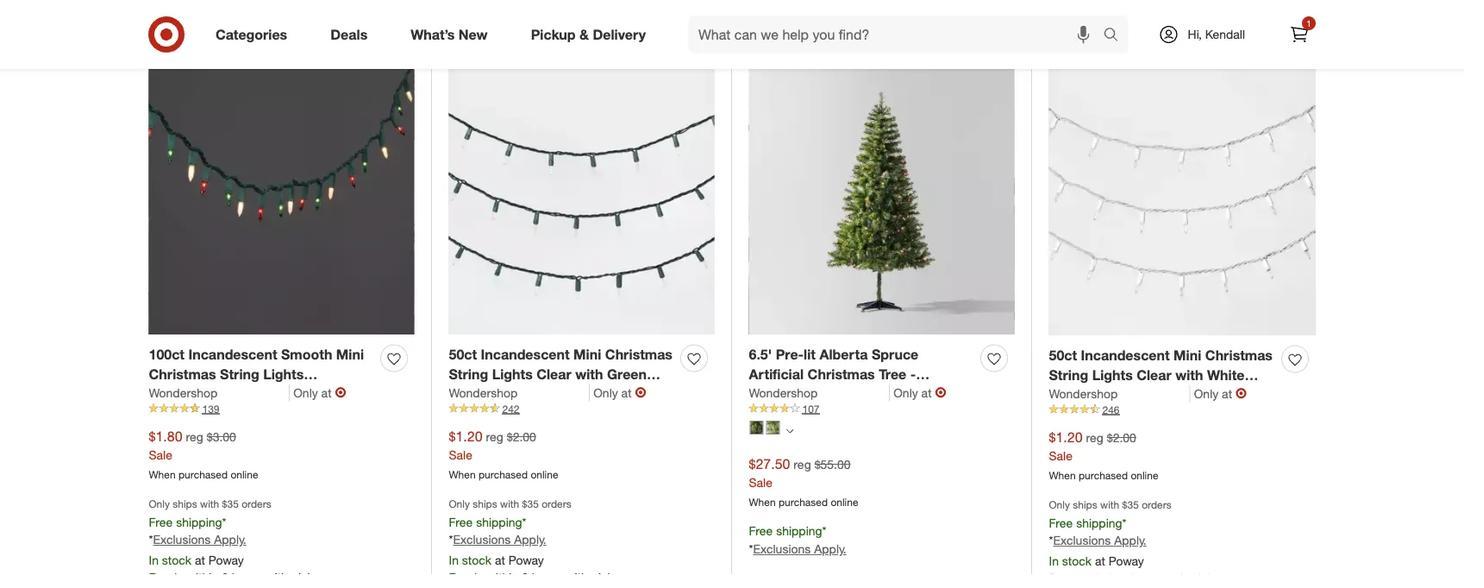 Task type: vqa. For each thing, say whether or not it's contained in the screenshot.


Task type: describe. For each thing, give the bounding box(es) containing it.
sponsored
[[1282, 25, 1333, 38]]

spruce
[[872, 346, 919, 363]]

sale for 50ct incandescent mini christmas string lights clear with white wire - wondershop™
[[1050, 448, 1073, 463]]

$1.20 for 50ct incandescent mini christmas string lights clear with green wire - wondershop™
[[449, 428, 483, 445]]

wondershop™ inside 6.5' pre-lit alberta spruce artificial christmas tree - wondershop™
[[749, 385, 840, 402]]

lights inside 100ct incandescent smooth mini christmas string lights red/green/white with green wire - wondershop™
[[263, 366, 304, 383]]

when for 50ct incandescent mini christmas string lights clear with white wire - wondershop™
[[1050, 469, 1076, 482]]

wire for 50ct incandescent mini christmas string lights clear with green wire - wondershop™
[[449, 385, 479, 402]]

wondershop™ inside 100ct incandescent smooth mini christmas string lights red/green/white with green wire - wondershop™
[[158, 405, 249, 422]]

when for 6.5' pre-lit alberta spruce artificial christmas tree - wondershop™
[[749, 495, 776, 508]]

online for -
[[831, 495, 859, 508]]

white
[[1208, 367, 1245, 383]]

100ct incandescent smooth mini christmas string lights red/green/white with green wire - wondershop™ link
[[149, 345, 374, 422]]

- inside 100ct incandescent smooth mini christmas string lights red/green/white with green wire - wondershop™
[[149, 405, 154, 422]]

$1.80 reg $3.00 sale when purchased online
[[149, 428, 258, 481]]

$1.20 for 50ct incandescent mini christmas string lights clear with white wire - wondershop™
[[1050, 429, 1083, 446]]

wondershop for 50ct incandescent mini christmas string lights clear with green wire - wondershop™
[[449, 385, 518, 400]]

wire inside 100ct incandescent smooth mini christmas string lights red/green/white with green wire - wondershop™
[[342, 385, 371, 402]]

deals link
[[316, 16, 389, 53]]

139
[[202, 402, 220, 415]]

advertisement region
[[132, 0, 1333, 24]]

pickup & delivery link
[[516, 16, 668, 53]]

6.5' pre-lit alberta spruce artificial christmas tree - wondershop™
[[749, 346, 919, 402]]

free shipping * * exclusions apply. for 50ct incandescent mini christmas string lights clear with white wire - wondershop™
[[1050, 515, 1147, 548]]

wondershop™ inside 50ct incandescent mini christmas string lights clear with green wire - wondershop™
[[492, 385, 582, 402]]

wondershop link for 100ct incandescent smooth mini christmas string lights red/green/white with green wire - wondershop™
[[149, 384, 290, 401]]

50ct incandescent mini christmas string lights clear with white wire - wondershop™ link
[[1050, 346, 1276, 403]]

pickup & delivery
[[531, 26, 646, 43]]

tree
[[879, 366, 907, 383]]

sale for 100ct incandescent smooth mini christmas string lights red/green/white with green wire - wondershop™
[[149, 447, 172, 462]]

hi, kendall
[[1189, 27, 1246, 42]]

- inside 50ct incandescent mini christmas string lights clear with white wire - wondershop™
[[1083, 386, 1089, 403]]

search
[[1096, 28, 1138, 44]]

50ct incandescent mini christmas string lights clear with green wire - wondershop™
[[449, 346, 673, 402]]

in stock at  poway for 50ct incandescent mini christmas string lights clear with green wire - wondershop™
[[449, 553, 544, 568]]

only ships with $35 orders for 50ct incandescent mini christmas string lights clear with white wire - wondershop™
[[1050, 499, 1172, 512]]

$55.00
[[815, 457, 851, 472]]

delivery
[[593, 26, 646, 43]]

purchased for 6.5' pre-lit alberta spruce artificial christmas tree - wondershop™
[[779, 495, 828, 508]]

exclusions apply. link for 50ct incandescent mini christmas string lights clear with white wire - wondershop™
[[1054, 533, 1147, 548]]

artificial
[[749, 366, 804, 383]]

categories link
[[201, 16, 309, 53]]

deals
[[331, 26, 368, 43]]

50ct incandescent mini christmas string lights clear with green wire - wondershop™ link
[[449, 345, 674, 402]]

incandescent for with
[[188, 346, 277, 363]]

online for white
[[1131, 469, 1159, 482]]

pre-
[[776, 346, 804, 363]]

wondershop link for 50ct incandescent mini christmas string lights clear with white wire - wondershop™
[[1050, 385, 1191, 402]]

$27.50 reg $55.00 sale when purchased online
[[749, 455, 859, 508]]

6.5'
[[749, 346, 772, 363]]

mini inside 100ct incandescent smooth mini christmas string lights red/green/white with green wire - wondershop™
[[336, 346, 364, 363]]

¬ for white
[[1236, 385, 1248, 402]]

free shipping * * exclusions apply. for 100ct incandescent smooth mini christmas string lights red/green/white with green wire - wondershop™
[[149, 514, 247, 548]]

mini for 50ct incandescent mini christmas string lights clear with white wire - wondershop™
[[1174, 347, 1202, 364]]

green inside 50ct incandescent mini christmas string lights clear with green wire - wondershop™
[[607, 366, 647, 383]]

reg for 100ct incandescent smooth mini christmas string lights red/green/white with green wire - wondershop™
[[186, 429, 203, 444]]

wondershop for 50ct incandescent mini christmas string lights clear with white wire - wondershop™
[[1050, 386, 1118, 401]]

lights for 50ct incandescent mini christmas string lights clear with white wire - wondershop™
[[1093, 367, 1133, 383]]

$1.80
[[149, 428, 182, 445]]

multicolor image
[[750, 421, 764, 435]]

orders for green
[[542, 498, 572, 511]]

all colors element
[[786, 425, 794, 435]]

wondershop link for 50ct incandescent mini christmas string lights clear with green wire - wondershop™
[[449, 384, 590, 401]]

what's new link
[[396, 16, 510, 53]]

107
[[803, 402, 820, 415]]

ships for 50ct incandescent mini christmas string lights clear with green wire - wondershop™
[[473, 498, 498, 511]]

clear for green
[[537, 366, 572, 383]]

50ct incandescent mini christmas string lights clear with white wire - wondershop™
[[1050, 347, 1273, 403]]

poway for 100ct incandescent smooth mini christmas string lights red/green/white with green wire - wondershop™
[[209, 553, 244, 568]]

free for 100ct incandescent smooth mini christmas string lights red/green/white with green wire - wondershop™
[[149, 514, 173, 530]]

246
[[1103, 403, 1120, 416]]

in for 100ct incandescent smooth mini christmas string lights red/green/white with green wire - wondershop™
[[149, 553, 159, 568]]

reg for 50ct incandescent mini christmas string lights clear with white wire - wondershop™
[[1087, 430, 1104, 445]]

clear for white
[[1137, 367, 1172, 383]]

new
[[459, 26, 488, 43]]

alberta
[[820, 346, 868, 363]]

online for with
[[231, 468, 258, 481]]

with inside 50ct incandescent mini christmas string lights clear with green wire - wondershop™
[[576, 366, 603, 383]]

¬ for green
[[635, 384, 647, 401]]

stock for 100ct incandescent smooth mini christmas string lights red/green/white with green wire - wondershop™
[[162, 553, 192, 568]]

when for 100ct incandescent smooth mini christmas string lights red/green/white with green wire - wondershop™
[[149, 468, 176, 481]]

string for 50ct incandescent mini christmas string lights clear with white wire - wondershop™
[[1050, 367, 1089, 383]]

$1.20 reg $2.00 sale when purchased online for 50ct incandescent mini christmas string lights clear with green wire - wondershop™
[[449, 428, 559, 481]]

only at ¬ for with
[[294, 384, 346, 401]]

stock for 50ct incandescent mini christmas string lights clear with white wire - wondershop™
[[1063, 554, 1092, 569]]

with inside 50ct incandescent mini christmas string lights clear with white wire - wondershop™
[[1176, 367, 1204, 383]]

¬ for with
[[335, 384, 346, 401]]

purchased for 50ct incandescent mini christmas string lights clear with white wire - wondershop™
[[1079, 469, 1129, 482]]

in stock at  poway for 50ct incandescent mini christmas string lights clear with white wire - wondershop™
[[1050, 554, 1145, 569]]



Task type: locate. For each thing, give the bounding box(es) containing it.
free for 50ct incandescent mini christmas string lights clear with green wire - wondershop™
[[449, 514, 473, 530]]

lights for 50ct incandescent mini christmas string lights clear with green wire - wondershop™
[[492, 366, 533, 383]]

0 horizontal spatial mini
[[336, 346, 364, 363]]

green inside 100ct incandescent smooth mini christmas string lights red/green/white with green wire - wondershop™
[[298, 385, 338, 402]]

wire for 50ct incandescent mini christmas string lights clear with white wire - wondershop™
[[1050, 386, 1079, 403]]

reg left $3.00
[[186, 429, 203, 444]]

only
[[294, 385, 318, 400], [594, 385, 618, 400], [894, 385, 919, 400], [1195, 386, 1219, 401], [149, 498, 170, 511], [449, 498, 470, 511], [1050, 499, 1071, 512]]

$2.00 down 246
[[1108, 430, 1137, 445]]

- left 242 at the bottom
[[482, 385, 488, 402]]

sale
[[149, 447, 172, 462], [449, 447, 473, 462], [1050, 448, 1073, 463], [749, 475, 773, 490]]

0 horizontal spatial ships
[[173, 498, 197, 511]]

only at ¬ for green
[[594, 384, 647, 401]]

exclusions apply. link
[[153, 532, 247, 548], [453, 532, 547, 548], [1054, 533, 1147, 548], [754, 542, 847, 557]]

$2.00 down 242 at the bottom
[[507, 429, 537, 444]]

2 horizontal spatial $35
[[1123, 499, 1140, 512]]

lights inside 50ct incandescent mini christmas string lights clear with green wire - wondershop™
[[492, 366, 533, 383]]

$35 for 50ct incandescent mini christmas string lights clear with green wire - wondershop™
[[522, 498, 539, 511]]

$35
[[222, 498, 239, 511], [522, 498, 539, 511], [1123, 499, 1140, 512]]

apply. for 50ct incandescent mini christmas string lights clear with green wire - wondershop™
[[514, 532, 547, 548]]

in stock at  poway
[[149, 553, 244, 568], [449, 553, 544, 568], [1050, 554, 1145, 569]]

exclusions apply. link for 50ct incandescent mini christmas string lights clear with green wire - wondershop™
[[453, 532, 547, 548]]

wondershop™ inside 50ct incandescent mini christmas string lights clear with white wire - wondershop™
[[1092, 386, 1183, 403]]

sale for 50ct incandescent mini christmas string lights clear with green wire - wondershop™
[[449, 447, 473, 462]]

1 horizontal spatial $1.20 reg $2.00 sale when purchased online
[[1050, 429, 1159, 482]]

wondershop up 242 at the bottom
[[449, 385, 518, 400]]

¬ up the 242 link
[[635, 384, 647, 401]]

reg left $55.00
[[794, 457, 812, 472]]

purchased down 246
[[1079, 469, 1129, 482]]

christmas inside 50ct incandescent mini christmas string lights clear with green wire - wondershop™
[[605, 346, 673, 363]]

incandescent
[[188, 346, 277, 363], [481, 346, 570, 363], [1082, 347, 1170, 364]]

online down $3.00
[[231, 468, 258, 481]]

wire
[[342, 385, 371, 402], [449, 385, 479, 402], [1050, 386, 1079, 403]]

christmas up white
[[1206, 347, 1273, 364]]

1 horizontal spatial in stock at  poway
[[449, 553, 544, 568]]

6.5' pre-lit alberta spruce artificial christmas tree - wondershop™ image
[[749, 69, 1015, 335], [749, 69, 1015, 335]]

only at ¬ down tree
[[894, 384, 947, 401]]

wondershop™
[[492, 385, 582, 402], [749, 385, 840, 402], [1092, 386, 1183, 403], [158, 405, 249, 422]]

exclusions apply. link for 100ct incandescent smooth mini christmas string lights red/green/white with green wire - wondershop™
[[153, 532, 247, 548]]

christmas down alberta
[[808, 366, 875, 383]]

incandescent up 246
[[1082, 347, 1170, 364]]

shipping
[[176, 514, 222, 530], [476, 514, 522, 530], [1077, 515, 1123, 530], [777, 524, 823, 539]]

wondershop link for 6.5' pre-lit alberta spruce artificial christmas tree - wondershop™
[[749, 384, 891, 401]]

only at ¬ up the 242 link
[[594, 384, 647, 401]]

only at ¬ for white
[[1195, 385, 1248, 402]]

in
[[149, 553, 159, 568], [449, 553, 459, 568], [1050, 554, 1059, 569]]

reg down 242 at the bottom
[[486, 429, 504, 444]]

0 horizontal spatial string
[[220, 366, 259, 383]]

shipping for 50ct incandescent mini christmas string lights clear with white wire - wondershop™
[[1077, 515, 1123, 530]]

100ct incandescent smooth mini christmas string lights red/green/white with green wire - wondershop™ image
[[149, 69, 415, 335], [149, 69, 415, 335]]

purchased for 50ct incandescent mini christmas string lights clear with green wire - wondershop™
[[479, 468, 528, 481]]

1 horizontal spatial in
[[449, 553, 459, 568]]

shipping for 50ct incandescent mini christmas string lights clear with green wire - wondershop™
[[476, 514, 522, 530]]

2 horizontal spatial incandescent
[[1082, 347, 1170, 364]]

$2.00
[[507, 429, 537, 444], [1108, 430, 1137, 445]]

1
[[1307, 18, 1312, 28]]

purchased for 100ct incandescent smooth mini christmas string lights red/green/white with green wire - wondershop™
[[179, 468, 228, 481]]

2 horizontal spatial ships
[[1073, 499, 1098, 512]]

50ct incandescent mini christmas string lights clear with green wire - wondershop™ image
[[449, 69, 715, 335], [449, 69, 715, 335]]

orders for with
[[242, 498, 272, 511]]

clear inside 50ct incandescent mini christmas string lights clear with white wire - wondershop™
[[1137, 367, 1172, 383]]

with inside 100ct incandescent smooth mini christmas string lights red/green/white with green wire - wondershop™
[[266, 385, 294, 402]]

lights up 242 at the bottom
[[492, 366, 533, 383]]

what's new
[[411, 26, 488, 43]]

wondershop link up 107
[[749, 384, 891, 401]]

reg
[[186, 429, 203, 444], [486, 429, 504, 444], [1087, 430, 1104, 445], [794, 457, 812, 472]]

exclusions for 50ct incandescent mini christmas string lights clear with green wire - wondershop™
[[453, 532, 511, 548]]

1 horizontal spatial lights
[[492, 366, 533, 383]]

green up the 242 link
[[607, 366, 647, 383]]

clear up the 242 link
[[537, 366, 572, 383]]

string inside 50ct incandescent mini christmas string lights clear with green wire - wondershop™
[[449, 366, 488, 383]]

mini right smooth
[[336, 346, 364, 363]]

purchased
[[179, 468, 228, 481], [479, 468, 528, 481], [1079, 469, 1129, 482], [779, 495, 828, 508]]

wondershop
[[149, 385, 218, 400], [449, 385, 518, 400], [749, 385, 818, 400], [1050, 386, 1118, 401]]

wire inside 50ct incandescent mini christmas string lights clear with white wire - wondershop™
[[1050, 386, 1079, 403]]

2 horizontal spatial mini
[[1174, 347, 1202, 364]]

reg down 246
[[1087, 430, 1104, 445]]

wire inside 50ct incandescent mini christmas string lights clear with green wire - wondershop™
[[449, 385, 479, 402]]

&
[[580, 26, 589, 43]]

stock
[[162, 553, 192, 568], [462, 553, 492, 568], [1063, 554, 1092, 569]]

¬
[[335, 384, 346, 401], [635, 384, 647, 401], [936, 384, 947, 401], [1236, 385, 1248, 402]]

green down smooth
[[298, 385, 338, 402]]

apply.
[[214, 532, 247, 548], [514, 532, 547, 548], [1115, 533, 1147, 548], [815, 542, 847, 557]]

free shipping * * exclusions apply.
[[149, 514, 247, 548], [449, 514, 547, 548], [1050, 515, 1147, 548], [749, 524, 847, 557]]

100ct
[[149, 346, 185, 363]]

What can we help you find? suggestions appear below search field
[[688, 16, 1108, 53]]

exclusions
[[153, 532, 211, 548], [453, 532, 511, 548], [1054, 533, 1111, 548], [754, 542, 811, 557]]

wondershop for 6.5' pre-lit alberta spruce artificial christmas tree - wondershop™
[[749, 385, 818, 400]]

what's
[[411, 26, 455, 43]]

at
[[321, 385, 332, 400], [622, 385, 632, 400], [922, 385, 932, 400], [1223, 386, 1233, 401], [195, 553, 205, 568], [495, 553, 505, 568], [1096, 554, 1106, 569]]

50ct incandescent mini christmas string lights clear with white wire - wondershop™ image
[[1050, 69, 1316, 336], [1050, 69, 1316, 336]]

exclusions for 100ct incandescent smooth mini christmas string lights red/green/white with green wire - wondershop™
[[153, 532, 211, 548]]

50ct
[[449, 346, 477, 363], [1050, 347, 1078, 364]]

only ships with $35 orders for 50ct incandescent mini christmas string lights clear with green wire - wondershop™
[[449, 498, 572, 511]]

242 link
[[449, 401, 715, 417]]

lights inside 50ct incandescent mini christmas string lights clear with white wire - wondershop™
[[1093, 367, 1133, 383]]

$35 for 100ct incandescent smooth mini christmas string lights red/green/white with green wire - wondershop™
[[222, 498, 239, 511]]

clear inside 50ct incandescent mini christmas string lights clear with green wire - wondershop™
[[537, 366, 572, 383]]

with
[[576, 366, 603, 383], [1176, 367, 1204, 383], [266, 385, 294, 402], [200, 498, 219, 511], [500, 498, 520, 511], [1101, 499, 1120, 512]]

christmas
[[605, 346, 673, 363], [1206, 347, 1273, 364], [149, 366, 216, 383], [808, 366, 875, 383]]

$2.00 for 50ct incandescent mini christmas string lights clear with white wire - wondershop™
[[1108, 430, 1137, 445]]

*
[[222, 514, 226, 530], [522, 514, 527, 530], [1123, 515, 1127, 530], [823, 524, 827, 539], [149, 532, 153, 548], [449, 532, 453, 548], [1050, 533, 1054, 548], [749, 542, 754, 557]]

mini up 246 link
[[1174, 347, 1202, 364]]

only at ¬
[[294, 384, 346, 401], [594, 384, 647, 401], [894, 384, 947, 401], [1195, 385, 1248, 402]]

red/green/white
[[149, 385, 263, 402]]

2 horizontal spatial poway
[[1109, 554, 1145, 569]]

1 horizontal spatial mini
[[574, 346, 602, 363]]

purchased inside $1.80 reg $3.00 sale when purchased online
[[179, 468, 228, 481]]

0 horizontal spatial $2.00
[[507, 429, 537, 444]]

50ct for 50ct incandescent mini christmas string lights clear with white wire - wondershop™
[[1050, 347, 1078, 364]]

1 horizontal spatial poway
[[509, 553, 544, 568]]

lit
[[804, 346, 816, 363]]

$1.20 reg $2.00 sale when purchased online for 50ct incandescent mini christmas string lights clear with white wire - wondershop™
[[1050, 429, 1159, 482]]

0 horizontal spatial lights
[[263, 366, 304, 383]]

- left 246
[[1083, 386, 1089, 403]]

50ct inside 50ct incandescent mini christmas string lights clear with white wire - wondershop™
[[1050, 347, 1078, 364]]

search button
[[1096, 16, 1138, 57]]

in for 50ct incandescent mini christmas string lights clear with green wire - wondershop™
[[449, 553, 459, 568]]

exclusions for 50ct incandescent mini christmas string lights clear with white wire - wondershop™
[[1054, 533, 1111, 548]]

apply. for 100ct incandescent smooth mini christmas string lights red/green/white with green wire - wondershop™
[[214, 532, 247, 548]]

$3.00
[[207, 429, 236, 444]]

purchased down $3.00
[[179, 468, 228, 481]]

ships for 50ct incandescent mini christmas string lights clear with white wire - wondershop™
[[1073, 499, 1098, 512]]

0 horizontal spatial only ships with $35 orders
[[149, 498, 272, 511]]

mini for 50ct incandescent mini christmas string lights clear with green wire - wondershop™
[[574, 346, 602, 363]]

1 horizontal spatial string
[[449, 366, 488, 383]]

2 horizontal spatial in stock at  poway
[[1050, 554, 1145, 569]]

mini inside 50ct incandescent mini christmas string lights clear with white wire - wondershop™
[[1174, 347, 1202, 364]]

incandescent inside 100ct incandescent smooth mini christmas string lights red/green/white with green wire - wondershop™
[[188, 346, 277, 363]]

apply. for 50ct incandescent mini christmas string lights clear with white wire - wondershop™
[[1115, 533, 1147, 548]]

wondershop link up 242 at the bottom
[[449, 384, 590, 401]]

107 link
[[749, 401, 1015, 417]]

online down $55.00
[[831, 495, 859, 508]]

only at ¬ down smooth
[[294, 384, 346, 401]]

purchased inside '$27.50 reg $55.00 sale when purchased online'
[[779, 495, 828, 508]]

hi,
[[1189, 27, 1203, 42]]

2 horizontal spatial orders
[[1142, 499, 1172, 512]]

in for 50ct incandescent mini christmas string lights clear with white wire - wondershop™
[[1050, 554, 1059, 569]]

sale inside $1.80 reg $3.00 sale when purchased online
[[149, 447, 172, 462]]

1 horizontal spatial $35
[[522, 498, 539, 511]]

only at ¬ for -
[[894, 384, 947, 401]]

2 horizontal spatial wire
[[1050, 386, 1079, 403]]

$1.20 reg $2.00 sale when purchased online
[[449, 428, 559, 481], [1050, 429, 1159, 482]]

2 horizontal spatial in
[[1050, 554, 1059, 569]]

-
[[911, 366, 916, 383], [482, 385, 488, 402], [1083, 386, 1089, 403], [149, 405, 154, 422]]

¬ up 139 link
[[335, 384, 346, 401]]

smooth
[[281, 346, 333, 363]]

reg for 6.5' pre-lit alberta spruce artificial christmas tree - wondershop™
[[794, 457, 812, 472]]

0 horizontal spatial poway
[[209, 553, 244, 568]]

christmas up the 242 link
[[605, 346, 673, 363]]

clear
[[537, 366, 572, 383], [1137, 367, 1172, 383]]

¬ down white
[[1236, 385, 1248, 402]]

incandescent inside 50ct incandescent mini christmas string lights clear with white wire - wondershop™
[[1082, 347, 1170, 364]]

100ct incandescent smooth mini christmas string lights red/green/white with green wire - wondershop™
[[149, 346, 371, 422]]

wondershop link up 246
[[1050, 385, 1191, 402]]

ships
[[173, 498, 197, 511], [473, 498, 498, 511], [1073, 499, 1098, 512]]

mini
[[336, 346, 364, 363], [574, 346, 602, 363], [1174, 347, 1202, 364]]

shipping for 100ct incandescent smooth mini christmas string lights red/green/white with green wire - wondershop™
[[176, 514, 222, 530]]

2 horizontal spatial string
[[1050, 367, 1089, 383]]

1 vertical spatial green
[[298, 385, 338, 402]]

string
[[220, 366, 259, 383], [449, 366, 488, 383], [1050, 367, 1089, 383]]

0 horizontal spatial incandescent
[[188, 346, 277, 363]]

wondershop down the artificial
[[749, 385, 818, 400]]

lights down smooth
[[263, 366, 304, 383]]

0 horizontal spatial 50ct
[[449, 346, 477, 363]]

only ships with $35 orders for 100ct incandescent smooth mini christmas string lights red/green/white with green wire - wondershop™
[[149, 498, 272, 511]]

6.5' pre-lit alberta spruce artificial christmas tree - wondershop™ link
[[749, 345, 974, 402]]

wondershop link up 139
[[149, 384, 290, 401]]

poway
[[209, 553, 244, 568], [509, 553, 544, 568], [1109, 554, 1145, 569]]

wondershop up 246
[[1050, 386, 1118, 401]]

purchased down $55.00
[[779, 495, 828, 508]]

green
[[607, 366, 647, 383], [298, 385, 338, 402]]

incandescent for green
[[481, 346, 570, 363]]

only at ¬ down white
[[1195, 385, 1248, 402]]

sale for 6.5' pre-lit alberta spruce artificial christmas tree - wondershop™
[[749, 475, 773, 490]]

online for green
[[531, 468, 559, 481]]

$2.00 for 50ct incandescent mini christmas string lights clear with green wire - wondershop™
[[507, 429, 537, 444]]

- inside 6.5' pre-lit alberta spruce artificial christmas tree - wondershop™
[[911, 366, 916, 383]]

mini up the 242 link
[[574, 346, 602, 363]]

reg inside '$27.50 reg $55.00 sale when purchased online'
[[794, 457, 812, 472]]

christmas inside 6.5' pre-lit alberta spruce artificial christmas tree - wondershop™
[[808, 366, 875, 383]]

lights
[[263, 366, 304, 383], [492, 366, 533, 383], [1093, 367, 1133, 383]]

2 horizontal spatial lights
[[1093, 367, 1133, 383]]

2 horizontal spatial only ships with $35 orders
[[1050, 499, 1172, 512]]

0 horizontal spatial wire
[[342, 385, 371, 402]]

purchased down 242 at the bottom
[[479, 468, 528, 481]]

categories
[[216, 26, 287, 43]]

0 horizontal spatial $1.20 reg $2.00 sale when purchased online
[[449, 428, 559, 481]]

kendall
[[1206, 27, 1246, 42]]

1 horizontal spatial clear
[[1137, 367, 1172, 383]]

- right tree
[[911, 366, 916, 383]]

free
[[149, 514, 173, 530], [449, 514, 473, 530], [1050, 515, 1073, 530], [749, 524, 773, 539]]

pickup
[[531, 26, 576, 43]]

christmas down 100ct
[[149, 366, 216, 383]]

ships for 100ct incandescent smooth mini christmas string lights red/green/white with green wire - wondershop™
[[173, 498, 197, 511]]

1 horizontal spatial 50ct
[[1050, 347, 1078, 364]]

free shipping * * exclusions apply. for 50ct incandescent mini christmas string lights clear with green wire - wondershop™
[[449, 514, 547, 548]]

wondershop link
[[149, 384, 290, 401], [449, 384, 590, 401], [749, 384, 891, 401], [1050, 385, 1191, 402]]

in stock at  poway for 100ct incandescent smooth mini christmas string lights red/green/white with green wire - wondershop™
[[149, 553, 244, 568]]

1 horizontal spatial only ships with $35 orders
[[449, 498, 572, 511]]

0 horizontal spatial in stock at  poway
[[149, 553, 244, 568]]

online down 246 link
[[1131, 469, 1159, 482]]

0 horizontal spatial orders
[[242, 498, 272, 511]]

0 horizontal spatial in
[[149, 553, 159, 568]]

1 horizontal spatial stock
[[462, 553, 492, 568]]

¬ up 107 link
[[936, 384, 947, 401]]

50ct inside 50ct incandescent mini christmas string lights clear with green wire - wondershop™
[[449, 346, 477, 363]]

incandescent for white
[[1082, 347, 1170, 364]]

string inside 100ct incandescent smooth mini christmas string lights red/green/white with green wire - wondershop™
[[220, 366, 259, 383]]

only ships with $35 orders
[[149, 498, 272, 511], [449, 498, 572, 511], [1050, 499, 1172, 512]]

$27.50
[[749, 455, 791, 472]]

246 link
[[1050, 402, 1316, 417]]

clear up 246 link
[[1137, 367, 1172, 383]]

- up $1.80
[[149, 405, 154, 422]]

incandescent inside 50ct incandescent mini christmas string lights clear with green wire - wondershop™
[[481, 346, 570, 363]]

$35 for 50ct incandescent mini christmas string lights clear with white wire - wondershop™
[[1123, 499, 1140, 512]]

wondershop up 139
[[149, 385, 218, 400]]

0 horizontal spatial green
[[298, 385, 338, 402]]

online inside '$27.50 reg $55.00 sale when purchased online'
[[831, 495, 859, 508]]

¬ for -
[[936, 384, 947, 401]]

all colors image
[[786, 427, 794, 435]]

orders for white
[[1142, 499, 1172, 512]]

when for 50ct incandescent mini christmas string lights clear with green wire - wondershop™
[[449, 468, 476, 481]]

online inside $1.80 reg $3.00 sale when purchased online
[[231, 468, 258, 481]]

poway for 50ct incandescent mini christmas string lights clear with white wire - wondershop™
[[1109, 554, 1145, 569]]

1 horizontal spatial ships
[[473, 498, 498, 511]]

1 horizontal spatial wire
[[449, 385, 479, 402]]

stock for 50ct incandescent mini christmas string lights clear with green wire - wondershop™
[[462, 553, 492, 568]]

sale inside '$27.50 reg $55.00 sale when purchased online'
[[749, 475, 773, 490]]

1 horizontal spatial $2.00
[[1108, 430, 1137, 445]]

1 horizontal spatial orders
[[542, 498, 572, 511]]

139 link
[[149, 401, 415, 417]]

mini inside 50ct incandescent mini christmas string lights clear with green wire - wondershop™
[[574, 346, 602, 363]]

incandescent up 242 at the bottom
[[481, 346, 570, 363]]

incandescent up 'red/green/white' at the left of page
[[188, 346, 277, 363]]

0 vertical spatial green
[[607, 366, 647, 383]]

1 horizontal spatial incandescent
[[481, 346, 570, 363]]

poway for 50ct incandescent mini christmas string lights clear with green wire - wondershop™
[[509, 553, 544, 568]]

reg inside $1.80 reg $3.00 sale when purchased online
[[186, 429, 203, 444]]

when inside $1.80 reg $3.00 sale when purchased online
[[149, 468, 176, 481]]

when
[[149, 468, 176, 481], [449, 468, 476, 481], [1050, 469, 1076, 482], [749, 495, 776, 508]]

242
[[503, 402, 520, 415]]

orders
[[242, 498, 272, 511], [542, 498, 572, 511], [1142, 499, 1172, 512]]

0 horizontal spatial $35
[[222, 498, 239, 511]]

christmas inside 100ct incandescent smooth mini christmas string lights red/green/white with green wire - wondershop™
[[149, 366, 216, 383]]

1 link
[[1281, 16, 1319, 53]]

$1.20 reg $2.00 sale when purchased online down 246
[[1050, 429, 1159, 482]]

string for 50ct incandescent mini christmas string lights clear with green wire - wondershop™
[[449, 366, 488, 383]]

lights up 246
[[1093, 367, 1133, 383]]

reg for 50ct incandescent mini christmas string lights clear with green wire - wondershop™
[[486, 429, 504, 444]]

$1.20 reg $2.00 sale when purchased online down 242 at the bottom
[[449, 428, 559, 481]]

wondershop for 100ct incandescent smooth mini christmas string lights red/green/white with green wire - wondershop™
[[149, 385, 218, 400]]

$1.20
[[449, 428, 483, 445], [1050, 429, 1083, 446]]

1 horizontal spatial $1.20
[[1050, 429, 1083, 446]]

string inside 50ct incandescent mini christmas string lights clear with white wire - wondershop™
[[1050, 367, 1089, 383]]

2 horizontal spatial stock
[[1063, 554, 1092, 569]]

- inside 50ct incandescent mini christmas string lights clear with green wire - wondershop™
[[482, 385, 488, 402]]

clear image
[[767, 421, 780, 435]]

christmas inside 50ct incandescent mini christmas string lights clear with white wire - wondershop™
[[1206, 347, 1273, 364]]

free for 50ct incandescent mini christmas string lights clear with white wire - wondershop™
[[1050, 515, 1073, 530]]

50ct for 50ct incandescent mini christmas string lights clear with green wire - wondershop™
[[449, 346, 477, 363]]

online
[[231, 468, 258, 481], [531, 468, 559, 481], [1131, 469, 1159, 482], [831, 495, 859, 508]]

online down the 242 link
[[531, 468, 559, 481]]

when inside '$27.50 reg $55.00 sale when purchased online'
[[749, 495, 776, 508]]

0 horizontal spatial clear
[[537, 366, 572, 383]]

1 horizontal spatial green
[[607, 366, 647, 383]]

0 horizontal spatial $1.20
[[449, 428, 483, 445]]

0 horizontal spatial stock
[[162, 553, 192, 568]]



